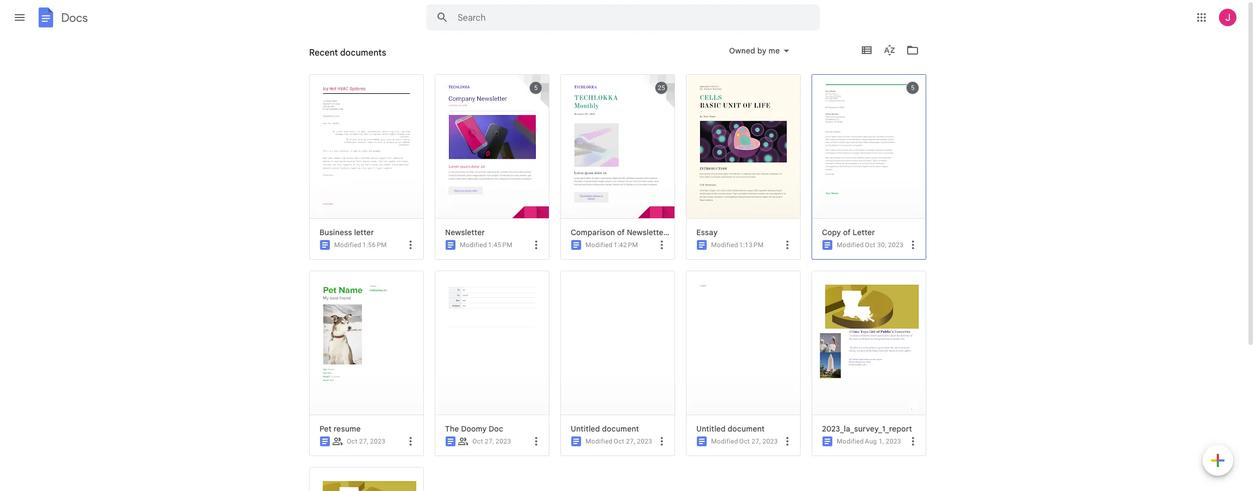 Task type: vqa. For each thing, say whether or not it's contained in the screenshot.
file menu item
no



Task type: describe. For each thing, give the bounding box(es) containing it.
5 button for newsletter
[[529, 81, 543, 95]]

2023_la_survey_1_report
[[822, 425, 912, 434]]

letter
[[853, 228, 875, 238]]

business letter google docs element
[[320, 228, 419, 238]]

oct for first untitled document option from the left
[[614, 438, 624, 446]]

30,
[[878, 241, 887, 249]]

last opened by me 1:45 pm element
[[488, 241, 513, 249]]

essay google docs element
[[697, 228, 796, 238]]

comparison of newsletter & essay google docs element
[[571, 228, 698, 238]]

5 for newsletter
[[534, 84, 538, 92]]

oct inside the doomy doc option
[[473, 438, 483, 446]]

newsletter option
[[432, 74, 550, 492]]

modified for last opened by me 1:13 pm element
[[711, 241, 738, 249]]

copy of letter google docs element
[[822, 228, 922, 238]]

by
[[758, 46, 767, 56]]

comparison
[[571, 228, 615, 238]]

modified 1:13 pm
[[711, 241, 764, 249]]

2023 for copy of letter "option"
[[888, 241, 904, 249]]

pet resume option
[[306, 271, 424, 492]]

modified for last opened by me oct 30, 2023 'element'
[[837, 241, 864, 249]]

document for first untitled document option from the left
[[602, 425, 639, 434]]

untitled document google docs element for 3rd last opened by me oct 27, 2023 element from the left
[[571, 425, 670, 434]]

main menu image
[[13, 11, 26, 24]]

copy
[[822, 228, 841, 238]]

document for 2nd untitled document option from left
[[728, 425, 765, 434]]

1 untitled document option from the left
[[558, 271, 675, 492]]

resume
[[334, 425, 361, 434]]

modified aug 1, 2023
[[837, 438, 901, 446]]

newsletter google docs element
[[445, 228, 545, 238]]

modified 1:56 pm
[[334, 241, 387, 249]]

2023 for 2nd untitled document option from left
[[763, 438, 778, 446]]

2023_la_survey_1_report google docs element
[[822, 425, 922, 434]]

doomy
[[461, 425, 487, 434]]

2 essay from the left
[[697, 228, 718, 238]]

pet
[[320, 425, 332, 434]]

the doomy doc
[[445, 425, 503, 434]]

modified 1:42 pm
[[586, 241, 638, 249]]

2023 inside pet resume option
[[370, 438, 386, 446]]

modified for last opened by me 1:45 pm element
[[460, 241, 487, 249]]

untitled document for first untitled document option from the left
[[571, 425, 639, 434]]

1:56 pm
[[363, 241, 387, 249]]

owned by me
[[729, 46, 780, 56]]

untitled document google docs element for first last opened by me oct 27, 2023 element from the right
[[697, 425, 796, 434]]

2 untitled document option from the left
[[683, 271, 801, 492]]

modified oct 30, 2023
[[837, 241, 904, 249]]

3 last opened by me oct 27, 2023 element from the left
[[614, 438, 653, 446]]

owned by me button
[[722, 44, 797, 57]]

2 recent from the top
[[309, 52, 334, 62]]

untitled for first last opened by me oct 27, 2023 element from the right
[[697, 425, 726, 434]]

of for copy
[[843, 228, 851, 238]]

oct for 2nd untitled document option from left
[[740, 438, 750, 446]]

docs
[[61, 10, 88, 25]]



Task type: locate. For each thing, give the bounding box(es) containing it.
recent documents
[[309, 48, 386, 58], [309, 52, 377, 62]]

0 horizontal spatial of
[[617, 228, 625, 238]]

2 5 from the left
[[911, 84, 915, 92]]

newsletter up 1:42 pm
[[627, 228, 667, 238]]

2023 inside copy of letter "option"
[[888, 241, 904, 249]]

0 horizontal spatial modified oct 27, 2023
[[586, 438, 653, 446]]

untitled
[[571, 425, 600, 434], [697, 425, 726, 434]]

1 essay from the left
[[676, 228, 698, 238]]

2023 inside the doomy doc option
[[496, 438, 511, 446]]

modified for last opened by me aug 1, 2023 element
[[837, 438, 864, 446]]

oct 27, 2023 down the doomy doc google docs "element"
[[473, 438, 511, 446]]

oct 27, 2023 for resume
[[347, 438, 386, 446]]

oct for copy of letter "option"
[[865, 241, 876, 249]]

2 untitled document google docs element from the left
[[697, 425, 796, 434]]

2023
[[888, 241, 904, 249], [370, 438, 386, 446], [496, 438, 511, 446], [637, 438, 653, 446], [763, 438, 778, 446], [886, 438, 901, 446]]

1 recent documents from the top
[[309, 48, 386, 58]]

modified for 3rd last opened by me oct 27, 2023 element from the left
[[586, 438, 613, 446]]

4 last opened by me oct 27, 2023 element from the left
[[740, 438, 778, 446]]

pet resume
[[320, 425, 361, 434]]

docs link
[[35, 7, 88, 31]]

1 modified oct 27, 2023 from the left
[[586, 438, 653, 446]]

5 inside dropdown button
[[911, 84, 915, 92]]

business
[[320, 228, 352, 238]]

1 untitled document from the left
[[571, 425, 639, 434]]

modified inside the newsletter option
[[460, 241, 487, 249]]

2 27, from the left
[[485, 438, 494, 446]]

2 newsletter from the left
[[627, 228, 667, 238]]

business letter option
[[306, 74, 424, 492]]

last opened by me 1:42 pm element
[[614, 241, 638, 249]]

1,
[[879, 438, 884, 446]]

25
[[658, 84, 665, 92]]

5 button
[[529, 81, 543, 95], [529, 81, 543, 95], [906, 81, 919, 95]]

0 horizontal spatial document
[[602, 425, 639, 434]]

4 27, from the left
[[752, 438, 761, 446]]

1 last opened by me oct 27, 2023 element from the left
[[347, 438, 386, 446]]

25 button
[[655, 81, 668, 95], [655, 81, 668, 95]]

search image
[[432, 7, 453, 28]]

oct 27, 2023
[[347, 438, 386, 446], [473, 438, 511, 446]]

essay
[[676, 228, 698, 238], [697, 228, 718, 238]]

2 untitled from the left
[[697, 425, 726, 434]]

comparison of newsletter & essay option
[[558, 74, 698, 492]]

recent inside 'heading'
[[309, 48, 338, 58]]

me
[[769, 46, 780, 56]]

recent documents heading
[[309, 35, 386, 70]]

of up last opened by me 1:42 pm element
[[617, 228, 625, 238]]

2023 for 2023_la_survey_1_report option
[[886, 438, 901, 446]]

&
[[669, 228, 674, 238]]

1:42 pm
[[614, 241, 638, 249]]

copy of letter option
[[809, 74, 927, 492]]

of inside comparison of newsletter & essay option
[[617, 228, 625, 238]]

1 untitled document google docs element from the left
[[571, 425, 670, 434]]

modified for last opened by me 1:56 pm element
[[334, 241, 361, 249]]

untitled document google docs element
[[571, 425, 670, 434], [697, 425, 796, 434]]

oct inside pet resume option
[[347, 438, 358, 446]]

of
[[617, 228, 625, 238], [843, 228, 851, 238]]

Search bar text field
[[458, 13, 793, 23]]

oct
[[865, 241, 876, 249], [347, 438, 358, 446], [473, 438, 483, 446], [614, 438, 624, 446], [740, 438, 750, 446]]

oct 27, 2023 for doomy
[[473, 438, 511, 446]]

modified oct 27, 2023
[[586, 438, 653, 446], [711, 438, 778, 446]]

comparison of newsletter & essay
[[571, 228, 698, 238]]

0 horizontal spatial untitled document
[[571, 425, 639, 434]]

1 27, from the left
[[359, 438, 368, 446]]

1 5 from the left
[[534, 84, 538, 92]]

the
[[445, 425, 459, 434]]

1 horizontal spatial 5
[[911, 84, 915, 92]]

pet resume google docs element
[[320, 425, 419, 434]]

1 horizontal spatial untitled document
[[697, 425, 765, 434]]

last opened by me oct 27, 2023 element inside the doomy doc option
[[473, 438, 511, 446]]

2 untitled document from the left
[[697, 425, 765, 434]]

modified inside comparison of newsletter & essay option
[[586, 241, 613, 249]]

1:13 pm
[[740, 241, 764, 249]]

2 recent documents from the top
[[309, 52, 377, 62]]

5
[[534, 84, 538, 92], [911, 84, 915, 92]]

essay option
[[683, 74, 801, 492]]

27, inside pet resume option
[[359, 438, 368, 446]]

0 horizontal spatial oct 27, 2023
[[347, 438, 386, 446]]

1 document from the left
[[602, 425, 639, 434]]

copy of letter
[[822, 228, 875, 238]]

oct inside copy of letter "option"
[[865, 241, 876, 249]]

5 button for copy of letter
[[906, 81, 919, 95]]

1 newsletter from the left
[[445, 228, 485, 238]]

2023 for first untitled document option from the left
[[637, 438, 653, 446]]

the doomy doc option
[[432, 271, 550, 492]]

1 horizontal spatial modified oct 27, 2023
[[711, 438, 778, 446]]

1 horizontal spatial newsletter
[[627, 228, 667, 238]]

1:45 pm
[[488, 241, 513, 249]]

27, inside the doomy doc option
[[485, 438, 494, 446]]

0 horizontal spatial untitled
[[571, 425, 600, 434]]

3 27, from the left
[[626, 438, 635, 446]]

1 horizontal spatial oct 27, 2023
[[473, 438, 511, 446]]

modified oct 27, 2023 for 3rd last opened by me oct 27, 2023 element from the left
[[586, 438, 653, 446]]

recent
[[309, 48, 338, 58], [309, 52, 334, 62]]

last opened by me oct 27, 2023 element
[[347, 438, 386, 446], [473, 438, 511, 446], [614, 438, 653, 446], [740, 438, 778, 446]]

untitled document option
[[558, 271, 675, 492], [683, 271, 801, 492]]

oct 27, 2023 inside pet resume option
[[347, 438, 386, 446]]

aug
[[865, 438, 877, 446]]

1 recent from the top
[[309, 48, 338, 58]]

1 horizontal spatial untitled
[[697, 425, 726, 434]]

recent documents list box
[[306, 74, 938, 492]]

modified
[[334, 241, 361, 249], [460, 241, 487, 249], [586, 241, 613, 249], [711, 241, 738, 249], [837, 241, 864, 249], [586, 438, 613, 446], [711, 438, 738, 446], [837, 438, 864, 446]]

2 of from the left
[[843, 228, 851, 238]]

the doomy doc google docs element
[[445, 425, 545, 434]]

0 horizontal spatial 5
[[534, 84, 538, 92]]

last opened by me 1:13 pm element
[[740, 241, 764, 249]]

newsletter
[[445, 228, 485, 238], [627, 228, 667, 238]]

documents
[[340, 48, 386, 58], [336, 52, 377, 62]]

documents inside recent documents 'heading'
[[340, 48, 386, 58]]

modified inside essay option
[[711, 241, 738, 249]]

0 horizontal spatial untitled document google docs element
[[571, 425, 670, 434]]

oct 27, 2023 inside the doomy doc option
[[473, 438, 511, 446]]

document
[[602, 425, 639, 434], [728, 425, 765, 434]]

modified inside business letter option
[[334, 241, 361, 249]]

create new document image
[[1203, 446, 1234, 479]]

essay right &
[[676, 228, 698, 238]]

1 untitled from the left
[[571, 425, 600, 434]]

modified for first last opened by me oct 27, 2023 element from the right
[[711, 438, 738, 446]]

0 horizontal spatial newsletter
[[445, 228, 485, 238]]

newsletter up modified 1:45 pm
[[445, 228, 485, 238]]

2023_la_survey_1_report option
[[809, 271, 927, 492]]

untitled for 3rd last opened by me oct 27, 2023 element from the left
[[571, 425, 600, 434]]

business letter
[[320, 228, 374, 238]]

of right 'copy'
[[843, 228, 851, 238]]

essay up modified 1:13 pm
[[697, 228, 718, 238]]

oct 27, 2023 down pet resume google docs element
[[347, 438, 386, 446]]

5 inside the newsletter option
[[534, 84, 538, 92]]

None search field
[[427, 4, 820, 31]]

2 document from the left
[[728, 425, 765, 434]]

modified 1:45 pm
[[460, 241, 513, 249]]

1 horizontal spatial untitled document google docs element
[[697, 425, 796, 434]]

2023 inside 2023_la_survey_1_report option
[[886, 438, 901, 446]]

modified oct 27, 2023 for first last opened by me oct 27, 2023 element from the right
[[711, 438, 778, 446]]

2 last opened by me oct 27, 2023 element from the left
[[473, 438, 511, 446]]

last opened by me oct 30, 2023 element
[[865, 241, 904, 249]]

letter
[[354, 228, 374, 238]]

untitled document for 2nd untitled document option from left
[[697, 425, 765, 434]]

1 of from the left
[[617, 228, 625, 238]]

0 horizontal spatial untitled document option
[[558, 271, 675, 492]]

1 horizontal spatial untitled document option
[[683, 271, 801, 492]]

1 horizontal spatial of
[[843, 228, 851, 238]]

5 button
[[906, 81, 919, 95]]

last opened by me aug 1, 2023 element
[[865, 438, 901, 446]]

last opened by me 1:56 pm element
[[363, 241, 387, 249]]

2 modified oct 27, 2023 from the left
[[711, 438, 778, 446]]

1 horizontal spatial document
[[728, 425, 765, 434]]

of for comparison
[[617, 228, 625, 238]]

doc
[[489, 425, 503, 434]]

modified for last opened by me 1:42 pm element
[[586, 241, 613, 249]]

of inside copy of letter "option"
[[843, 228, 851, 238]]

untitled document
[[571, 425, 639, 434], [697, 425, 765, 434]]

5 for copy of letter
[[911, 84, 915, 92]]

modified inside 2023_la_survey_1_report option
[[837, 438, 864, 446]]

1 oct 27, 2023 from the left
[[347, 438, 386, 446]]

owned
[[729, 46, 756, 56]]

27,
[[359, 438, 368, 446], [485, 438, 494, 446], [626, 438, 635, 446], [752, 438, 761, 446]]

modified inside copy of letter "option"
[[837, 241, 864, 249]]

2 oct 27, 2023 from the left
[[473, 438, 511, 446]]

5 button inside copy of letter "option"
[[906, 81, 919, 95]]



